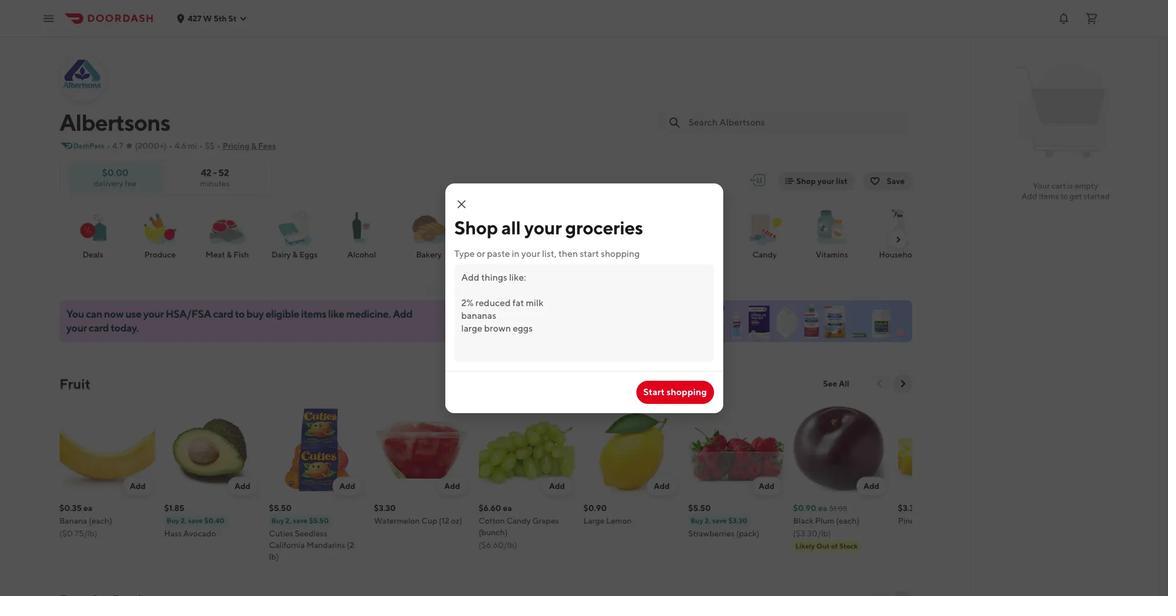 Task type: locate. For each thing, give the bounding box(es) containing it.
your right in
[[522, 248, 540, 259]]

grapes
[[533, 517, 559, 526]]

1 $0.90 from the left
[[584, 504, 607, 513]]

$0.90 for $0.90 ea $1.05 black plum (each) ($3.30/lb) likely out of stock
[[794, 504, 817, 513]]

0 horizontal spatial $5.50
[[269, 504, 292, 513]]

3 buy from the left
[[691, 517, 704, 526]]

to left the "buy"
[[235, 308, 245, 320]]

dairy
[[272, 250, 291, 260]]

ea inside $6.60 ea cotton candy grapes (bunch) ($6.60/lb)
[[503, 504, 512, 513]]

0 horizontal spatial $0.90
[[584, 504, 607, 513]]

• left 4.7
[[107, 141, 110, 151]]

shopping
[[601, 248, 640, 259], [667, 387, 707, 398]]

cotton
[[479, 517, 505, 526]]

1 cup from the left
[[422, 517, 437, 526]]

1 • from the left
[[107, 141, 110, 151]]

1 vertical spatial candy
[[507, 517, 531, 526]]

2 horizontal spatial 2,
[[705, 517, 711, 526]]

watermelon
[[374, 517, 420, 526]]

(pack)
[[737, 530, 760, 539]]

add inside "your cart is empty add items to get started"
[[1022, 192, 1038, 201]]

cup for pineapple
[[937, 517, 953, 526]]

ea up plum on the right of page
[[819, 504, 828, 513]]

cotton candy grapes (bunch) image
[[479, 403, 574, 498]]

1 vertical spatial shopping
[[667, 387, 707, 398]]

1 vertical spatial card
[[89, 322, 109, 334]]

oz) left cotton
[[451, 517, 463, 526]]

household image
[[879, 207, 920, 249]]

save for (pack)
[[713, 517, 727, 526]]

deals image
[[72, 207, 114, 249]]

1 horizontal spatial save
[[293, 517, 308, 526]]

$3.30 for $3.30 pineapple cup (12 oz)
[[898, 504, 920, 513]]

$5.50 inside $5.50 buy 2, save $3.30 strawberries (pack)
[[689, 504, 711, 513]]

(12 right watermelon
[[439, 517, 450, 526]]

items down your
[[1039, 192, 1059, 201]]

427 w 5th st button
[[176, 14, 248, 23]]

4.6
[[175, 141, 186, 151]]

2, inside $1.85 buy 2, save $0.40 hass avocado
[[181, 517, 187, 526]]

shop all your groceries dialog
[[445, 183, 723, 413]]

paste
[[487, 248, 510, 259]]

seedless
[[295, 530, 327, 539]]

buy for hass
[[167, 517, 179, 526]]

to inside you can now use your hsa/fsa card to buy eligible items like medicine. add your card today.
[[235, 308, 245, 320]]

2 • from the left
[[169, 141, 172, 151]]

drinks image
[[610, 207, 652, 249]]

shop for shop your list
[[797, 177, 816, 186]]

(12 right pineapple
[[955, 517, 965, 526]]

2 ea from the left
[[503, 504, 512, 513]]

(each) up ($0.75/lb)
[[89, 517, 112, 526]]

($3.30/lb)
[[794, 530, 831, 539]]

1 horizontal spatial shopping
[[667, 387, 707, 398]]

52
[[218, 167, 229, 178]]

next button of carousel image
[[897, 378, 909, 390]]

& left fish
[[227, 250, 232, 260]]

1 horizontal spatial $5.50
[[309, 517, 329, 526]]

cup
[[422, 517, 437, 526], [937, 517, 953, 526]]

buy inside $5.50 buy 2, save $5.50 cuties seedless california mandarins (2 lb)
[[271, 517, 284, 526]]

1 horizontal spatial (12
[[955, 517, 965, 526]]

buy up 'strawberries'
[[691, 517, 704, 526]]

add for cuties seedless california mandarins (2 lb) image
[[339, 482, 355, 491]]

$5.50 up cuties
[[269, 504, 292, 513]]

2 horizontal spatial $3.30
[[898, 504, 920, 513]]

$5.50 up seedless
[[309, 517, 329, 526]]

your left list at the top right of page
[[818, 177, 835, 186]]

type
[[455, 248, 475, 259]]

$0.35
[[59, 504, 82, 513]]

buy up cuties
[[271, 517, 284, 526]]

1 horizontal spatial $0.90
[[794, 504, 817, 513]]

0 horizontal spatial shop
[[455, 216, 498, 238]]

shop up or
[[455, 216, 498, 238]]

1 horizontal spatial card
[[213, 308, 233, 320]]

& for meat & fish
[[227, 250, 232, 260]]

strawberries (pack) image
[[689, 403, 784, 498]]

2, up 'strawberries'
[[705, 517, 711, 526]]

0 horizontal spatial card
[[89, 322, 109, 334]]

buy inside $1.85 buy 2, save $0.40 hass avocado
[[167, 517, 179, 526]]

2 (each) from the left
[[837, 517, 860, 526]]

1 vertical spatial shop
[[455, 216, 498, 238]]

1 vertical spatial items
[[301, 308, 326, 320]]

1 horizontal spatial items
[[1039, 192, 1059, 201]]

oz) inside the $3.30 pineapple cup (12 oz)
[[967, 517, 978, 526]]

2 horizontal spatial $5.50
[[689, 504, 711, 513]]

$5.50 up 'strawberries'
[[689, 504, 711, 513]]

0 horizontal spatial save
[[188, 517, 203, 526]]

$3.30 inside the $3.30 watermelon cup (12 oz)
[[374, 504, 396, 513]]

your cart is empty add items to get started
[[1022, 181, 1110, 201]]

2, up cuties
[[286, 517, 292, 526]]

add for cotton candy grapes (bunch) image
[[549, 482, 565, 491]]

save button
[[864, 172, 912, 191]]

save inside $5.50 buy 2, save $5.50 cuties seedless california mandarins (2 lb)
[[293, 517, 308, 526]]

start
[[644, 387, 665, 398]]

3 ea from the left
[[819, 504, 828, 513]]

shop
[[797, 177, 816, 186], [455, 216, 498, 238]]

buy down $1.85
[[167, 517, 179, 526]]

• right $$
[[217, 141, 220, 151]]

save
[[188, 517, 203, 526], [293, 517, 308, 526], [713, 517, 727, 526]]

0 horizontal spatial $3.30
[[374, 504, 396, 513]]

then
[[559, 248, 578, 259]]

items
[[1039, 192, 1059, 201], [301, 308, 326, 320]]

0 horizontal spatial &
[[227, 250, 232, 260]]

california
[[269, 541, 305, 550]]

0 vertical spatial candy
[[753, 250, 777, 260]]

2 save from the left
[[293, 517, 308, 526]]

shopping right start
[[667, 387, 707, 398]]

produce link
[[131, 207, 189, 261]]

0 horizontal spatial (each)
[[89, 517, 112, 526]]

1 horizontal spatial $3.30
[[729, 517, 748, 526]]

1 horizontal spatial oz)
[[967, 517, 978, 526]]

(each) down $1.05
[[837, 517, 860, 526]]

2 horizontal spatial buy
[[691, 517, 704, 526]]

0 vertical spatial items
[[1039, 192, 1059, 201]]

$0.35 ea banana (each) ($0.75/lb)
[[59, 504, 112, 539]]

(12 inside the $3.30 watermelon cup (12 oz)
[[439, 517, 450, 526]]

cup right watermelon
[[422, 517, 437, 526]]

$0.90 inside $0.90 ea $1.05 black plum (each) ($3.30/lb) likely out of stock
[[794, 504, 817, 513]]

0 vertical spatial shop
[[797, 177, 816, 186]]

ea inside $0.90 ea $1.05 black plum (each) ($3.30/lb) likely out of stock
[[819, 504, 828, 513]]

2 horizontal spatial ea
[[819, 504, 828, 513]]

0 horizontal spatial (12
[[439, 517, 450, 526]]

fees
[[258, 141, 276, 151]]

now
[[104, 308, 124, 320]]

(12 inside the $3.30 pineapple cup (12 oz)
[[955, 517, 965, 526]]

add for watermelon cup (12 oz) image
[[444, 482, 460, 491]]

0 horizontal spatial items
[[301, 308, 326, 320]]

1 horizontal spatial buy
[[271, 517, 284, 526]]

shop your list
[[797, 177, 848, 186]]

$3.30
[[374, 504, 396, 513], [898, 504, 920, 513], [729, 517, 748, 526]]

fruit
[[59, 376, 91, 392]]

fruit link
[[59, 375, 91, 393]]

(12 for $3.30 watermelon cup (12 oz)
[[439, 517, 450, 526]]

pricing & fees button
[[223, 137, 276, 155]]

previous button of carousel image
[[874, 378, 886, 390]]

close shop all your groceries image
[[455, 197, 468, 211]]

0 horizontal spatial cup
[[422, 517, 437, 526]]

buy inside $5.50 buy 2, save $3.30 strawberries (pack)
[[691, 517, 704, 526]]

0 vertical spatial shopping
[[601, 248, 640, 259]]

or
[[477, 248, 485, 259]]

save inside $5.50 buy 2, save $3.30 strawberries (pack)
[[713, 517, 727, 526]]

watermelon cup (12 oz) image
[[374, 403, 470, 498]]

(12 for $3.30 pineapple cup (12 oz)
[[955, 517, 965, 526]]

items left like
[[301, 308, 326, 320]]

albertsons image
[[61, 57, 105, 101]]

ea right $0.35 at left
[[83, 504, 92, 513]]

2 horizontal spatial save
[[713, 517, 727, 526]]

dairy & eggs image
[[274, 207, 315, 249]]

to left get
[[1061, 192, 1069, 201]]

& inside dairy & eggs link
[[293, 250, 298, 260]]

1 horizontal spatial ea
[[503, 504, 512, 513]]

add for strawberries (pack) image
[[759, 482, 775, 491]]

•
[[107, 141, 110, 151], [169, 141, 172, 151], [199, 141, 203, 151], [217, 141, 220, 151]]

banana
[[59, 517, 87, 526]]

2, down $1.85
[[181, 517, 187, 526]]

save up avocado
[[188, 517, 203, 526]]

card down the can
[[89, 322, 109, 334]]

0 horizontal spatial candy
[[507, 517, 531, 526]]

deals
[[83, 250, 103, 260]]

1 save from the left
[[188, 517, 203, 526]]

0 horizontal spatial ea
[[83, 504, 92, 513]]

save up seedless
[[293, 517, 308, 526]]

2, inside $5.50 buy 2, save $3.30 strawberries (pack)
[[705, 517, 711, 526]]

medicine.
[[346, 308, 391, 320]]

fee
[[125, 179, 137, 188]]

delivery
[[94, 179, 123, 188]]

1 horizontal spatial candy
[[753, 250, 777, 260]]

Add your items text field
[[462, 271, 707, 355]]

card
[[213, 308, 233, 320], [89, 322, 109, 334]]

(each)
[[89, 517, 112, 526], [837, 517, 860, 526]]

3 save from the left
[[713, 517, 727, 526]]

notification bell image
[[1057, 11, 1071, 25]]

eligible
[[266, 308, 299, 320]]

1 (each) from the left
[[89, 517, 112, 526]]

0 items, open order cart image
[[1085, 11, 1099, 25]]

to
[[1061, 192, 1069, 201], [235, 308, 245, 320]]

oz) inside the $3.30 watermelon cup (12 oz)
[[451, 517, 463, 526]]

2 (12 from the left
[[955, 517, 965, 526]]

start shopping button
[[637, 381, 714, 404]]

1 horizontal spatial to
[[1061, 192, 1069, 201]]

produce image
[[139, 207, 181, 249]]

1 2, from the left
[[181, 517, 187, 526]]

1 horizontal spatial (each)
[[837, 517, 860, 526]]

0 vertical spatial card
[[213, 308, 233, 320]]

is
[[1068, 181, 1074, 191]]

mandarins
[[307, 541, 345, 550]]

42 - 52 minutes
[[200, 167, 230, 188]]

0 horizontal spatial 2,
[[181, 517, 187, 526]]

2 cup from the left
[[937, 517, 953, 526]]

shop left list at the top right of page
[[797, 177, 816, 186]]

& left fees
[[251, 141, 257, 151]]

& inside the meat & fish link
[[227, 250, 232, 260]]

ea right $6.60
[[503, 504, 512, 513]]

1 buy from the left
[[167, 517, 179, 526]]

(12
[[439, 517, 450, 526], [955, 517, 965, 526]]

you
[[66, 308, 84, 320]]

bakery image
[[408, 207, 450, 249]]

ea for $6.60 ea
[[503, 504, 512, 513]]

shop inside button
[[797, 177, 816, 186]]

2 $0.90 from the left
[[794, 504, 817, 513]]

cup right pineapple
[[937, 517, 953, 526]]

empty retail cart image
[[1012, 58, 1121, 167]]

cup inside the $3.30 pineapple cup (12 oz)
[[937, 517, 953, 526]]

0 vertical spatial to
[[1061, 192, 1069, 201]]

2 horizontal spatial &
[[293, 250, 298, 260]]

dashpass
[[73, 141, 104, 150]]

add
[[1022, 192, 1038, 201], [393, 308, 413, 320], [130, 482, 146, 491], [235, 482, 251, 491], [339, 482, 355, 491], [444, 482, 460, 491], [549, 482, 565, 491], [654, 482, 670, 491], [759, 482, 775, 491], [864, 482, 880, 491]]

w
[[203, 14, 212, 23]]

$0.00 delivery fee
[[94, 167, 137, 188]]

1 (12 from the left
[[439, 517, 450, 526]]

$3.30 pineapple cup (12 oz)
[[898, 504, 978, 526]]

oz) right pineapple
[[967, 517, 978, 526]]

pricing
[[223, 141, 250, 151]]

$3.30 up (pack)
[[729, 517, 748, 526]]

2, for strawberries
[[705, 517, 711, 526]]

1 horizontal spatial 2,
[[286, 517, 292, 526]]

3 2, from the left
[[705, 517, 711, 526]]

$0.90 up black
[[794, 504, 817, 513]]

1 oz) from the left
[[451, 517, 463, 526]]

add for hass avocado image
[[235, 482, 251, 491]]

4 • from the left
[[217, 141, 220, 151]]

cup inside the $3.30 watermelon cup (12 oz)
[[422, 517, 437, 526]]

all
[[502, 216, 521, 238]]

1 horizontal spatial shop
[[797, 177, 816, 186]]

• right the mi
[[199, 141, 203, 151]]

shopping down groceries
[[601, 248, 640, 259]]

$3.30 up watermelon
[[374, 504, 396, 513]]

buy for strawberries
[[691, 517, 704, 526]]

1 ea from the left
[[83, 504, 92, 513]]

plum
[[816, 517, 835, 526]]

shopping inside "button"
[[667, 387, 707, 398]]

$0.90 up large
[[584, 504, 607, 513]]

minutes
[[200, 179, 230, 188]]

2 2, from the left
[[286, 517, 292, 526]]

shop inside dialog
[[455, 216, 498, 238]]

5th
[[214, 14, 227, 23]]

4.7
[[112, 141, 123, 151]]

1 vertical spatial to
[[235, 308, 245, 320]]

list
[[836, 177, 848, 186]]

buy
[[167, 517, 179, 526], [271, 517, 284, 526], [691, 517, 704, 526]]

Search Albertsons search field
[[689, 116, 901, 129]]

candy right cotton
[[507, 517, 531, 526]]

0 horizontal spatial to
[[235, 308, 245, 320]]

$3.30 up pineapple
[[898, 504, 920, 513]]

2, inside $5.50 buy 2, save $5.50 cuties seedless california mandarins (2 lb)
[[286, 517, 292, 526]]

your inside shop your list button
[[818, 177, 835, 186]]

save for seedless
[[293, 517, 308, 526]]

& left eggs
[[293, 250, 298, 260]]

of
[[831, 542, 838, 551]]

card left the "buy"
[[213, 308, 233, 320]]

ea inside $0.35 ea banana (each) ($0.75/lb)
[[83, 504, 92, 513]]

$0.90 inside $0.90 large lemon
[[584, 504, 607, 513]]

$3.30 inside the $3.30 pineapple cup (12 oz)
[[898, 504, 920, 513]]

buy for cuties
[[271, 517, 284, 526]]

0 horizontal spatial buy
[[167, 517, 179, 526]]

• left 4.6
[[169, 141, 172, 151]]

2 oz) from the left
[[967, 517, 978, 526]]

candy down candy image
[[753, 250, 777, 260]]

0 horizontal spatial oz)
[[451, 517, 463, 526]]

(each) inside $0.90 ea $1.05 black plum (each) ($3.30/lb) likely out of stock
[[837, 517, 860, 526]]

1 horizontal spatial cup
[[937, 517, 953, 526]]

$3.30 watermelon cup (12 oz)
[[374, 504, 463, 526]]

save inside $1.85 buy 2, save $0.40 hass avocado
[[188, 517, 203, 526]]

in
[[512, 248, 520, 259]]

all
[[839, 380, 850, 389]]

save up 'strawberries'
[[713, 517, 727, 526]]

2 buy from the left
[[271, 517, 284, 526]]



Task type: describe. For each thing, give the bounding box(es) containing it.
bakery
[[416, 250, 442, 260]]

drinks link
[[602, 207, 660, 261]]

you can now use your hsa/fsa card to buy eligible items like medicine. add your card today.
[[66, 308, 413, 334]]

save for avocado
[[188, 517, 203, 526]]

frozen image
[[543, 207, 584, 249]]

$0.90 for $0.90 large lemon
[[584, 504, 607, 513]]

(each) inside $0.35 ea banana (each) ($0.75/lb)
[[89, 517, 112, 526]]

pantry
[[484, 250, 508, 260]]

groceries
[[566, 216, 643, 238]]

1 horizontal spatial &
[[251, 141, 257, 151]]

black
[[794, 517, 814, 526]]

deals link
[[64, 207, 122, 261]]

oz) for $3.30 watermelon cup (12 oz)
[[451, 517, 463, 526]]

empty
[[1075, 181, 1099, 191]]

drinks
[[619, 250, 642, 260]]

pantry link
[[467, 207, 525, 261]]

eggs
[[299, 250, 318, 260]]

2, for hass
[[181, 517, 187, 526]]

to inside "your cart is empty add items to get started"
[[1061, 192, 1069, 201]]

candy image
[[744, 207, 786, 249]]

alcohol image
[[341, 207, 383, 249]]

$0.00
[[102, 167, 128, 178]]

out
[[817, 542, 830, 551]]

cart
[[1052, 181, 1066, 191]]

large
[[584, 517, 605, 526]]

$5.50 for cuties
[[269, 504, 292, 513]]

items inside "your cart is empty add items to get started"
[[1039, 192, 1059, 201]]

$5.50 buy 2, save $3.30 strawberries (pack)
[[689, 504, 760, 539]]

meat & fish image
[[207, 207, 248, 249]]

candy inside $6.60 ea cotton candy grapes (bunch) ($6.60/lb)
[[507, 517, 531, 526]]

• 4.6 mi • $$ • pricing & fees
[[169, 141, 276, 151]]

albertsons
[[59, 109, 170, 136]]

get
[[1070, 192, 1083, 201]]

(2000+)
[[135, 141, 167, 151]]

427 w 5th st
[[188, 14, 237, 23]]

next image
[[894, 235, 903, 245]]

add for banana (each) image
[[130, 482, 146, 491]]

$1.85
[[164, 504, 184, 513]]

meat & fish
[[206, 250, 249, 260]]

ea for $0.35 ea
[[83, 504, 92, 513]]

stock
[[840, 542, 858, 551]]

($0.75/lb)
[[59, 530, 97, 539]]

add for black plum (each) "image"
[[864, 482, 880, 491]]

today.
[[111, 322, 139, 334]]

$$
[[205, 141, 215, 151]]

see all link
[[817, 375, 857, 393]]

avocado
[[183, 530, 216, 539]]

large lemon image
[[584, 403, 679, 498]]

3 • from the left
[[199, 141, 203, 151]]

-
[[213, 167, 217, 178]]

start
[[580, 248, 599, 259]]

hass
[[164, 530, 182, 539]]

strawberries
[[689, 530, 735, 539]]

see
[[824, 380, 838, 389]]

start shopping
[[644, 387, 707, 398]]

see all
[[824, 380, 850, 389]]

hsa/fsa
[[166, 308, 211, 320]]

0 horizontal spatial shopping
[[601, 248, 640, 259]]

pantry image
[[475, 207, 517, 249]]

your down you
[[66, 322, 87, 334]]

shop for shop all your groceries
[[455, 216, 498, 238]]

(2
[[347, 541, 354, 550]]

items inside you can now use your hsa/fsa card to buy eligible items like medicine. add your card today.
[[301, 308, 326, 320]]

pineapple
[[898, 517, 936, 526]]

$1.05
[[830, 505, 848, 513]]

bakery link
[[400, 207, 458, 261]]

427
[[188, 14, 202, 23]]

type or paste in your list, then start shopping
[[455, 248, 640, 259]]

shop your list button
[[778, 172, 855, 191]]

$6.60
[[479, 504, 502, 513]]

can
[[86, 308, 102, 320]]

dairy & eggs
[[272, 250, 318, 260]]

likely
[[796, 542, 815, 551]]

banana (each) image
[[59, 403, 155, 498]]

$3.30 inside $5.50 buy 2, save $3.30 strawberries (pack)
[[729, 517, 748, 526]]

your up the type or paste in your list, then start shopping
[[524, 216, 562, 238]]

meat & fish link
[[198, 207, 256, 261]]

($6.60/lb)
[[479, 541, 517, 550]]

like
[[328, 308, 344, 320]]

st
[[228, 14, 237, 23]]

$5.50 buy 2, save $5.50 cuties seedless california mandarins (2 lb)
[[269, 504, 354, 562]]

shop all your groceries
[[455, 216, 643, 238]]

open menu image
[[42, 11, 56, 25]]

black plum (each) image
[[794, 403, 889, 498]]

(bunch)
[[479, 528, 508, 538]]

lemon
[[606, 517, 632, 526]]

$1.85 buy 2, save $0.40 hass avocado
[[164, 504, 225, 539]]

save
[[887, 177, 905, 186]]

vitamins link
[[803, 207, 861, 261]]

2, for cuties
[[286, 517, 292, 526]]

cuties seedless california mandarins (2 lb) image
[[269, 403, 365, 498]]

$3.30 for $3.30 watermelon cup (12 oz)
[[374, 504, 396, 513]]

produce
[[144, 250, 176, 260]]

logo image
[[750, 171, 769, 189]]

cup for watermelon
[[422, 517, 437, 526]]

$0.90 ea $1.05 black plum (each) ($3.30/lb) likely out of stock
[[794, 504, 860, 551]]

lb)
[[269, 553, 279, 562]]

$6.60 ea cotton candy grapes (bunch) ($6.60/lb)
[[479, 504, 559, 550]]

add inside you can now use your hsa/fsa card to buy eligible items like medicine. add your card today.
[[393, 308, 413, 320]]

your
[[1033, 181, 1050, 191]]

dairy & eggs link
[[266, 207, 324, 261]]

use
[[125, 308, 141, 320]]

your right use
[[143, 308, 164, 320]]

$5.50 for strawberries
[[689, 504, 711, 513]]

frozen link
[[535, 207, 592, 261]]

& for dairy & eggs
[[293, 250, 298, 260]]

alcohol link
[[333, 207, 391, 261]]

list,
[[542, 248, 557, 259]]

add for large lemon "image"
[[654, 482, 670, 491]]

oz) for $3.30 pineapple cup (12 oz)
[[967, 517, 978, 526]]

frozen
[[551, 250, 576, 260]]

hass avocado image
[[164, 403, 260, 498]]

$0.90 large lemon
[[584, 504, 632, 526]]

vitamins image
[[811, 207, 853, 249]]



Task type: vqa. For each thing, say whether or not it's contained in the screenshot.


